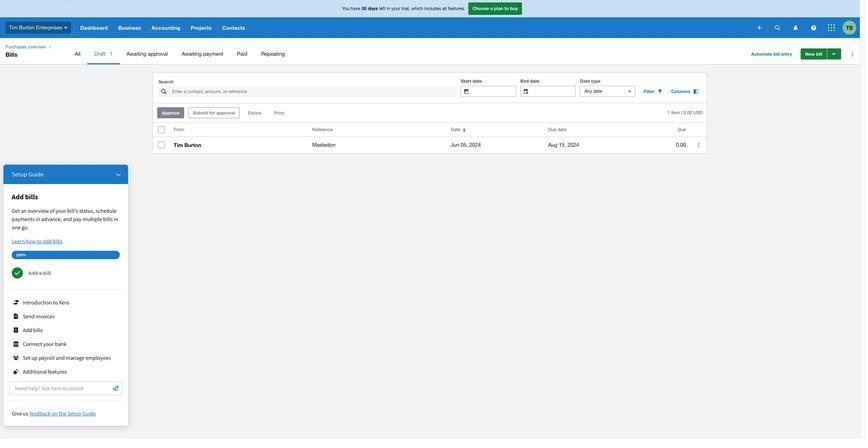 Task type: locate. For each thing, give the bounding box(es) containing it.
0 horizontal spatial svg image
[[793, 25, 798, 30]]

svg image
[[828, 24, 835, 31], [793, 25, 798, 30], [811, 25, 816, 30]]

svg image
[[775, 25, 780, 30], [757, 26, 762, 30], [64, 27, 67, 29]]

navigation
[[0, 38, 860, 64]]

0 horizontal spatial svg image
[[64, 27, 67, 29]]

None field
[[474, 86, 516, 97], [534, 86, 575, 97], [580, 86, 622, 97], [474, 86, 516, 97], [534, 86, 575, 97], [580, 86, 622, 97]]

menu
[[68, 44, 742, 64]]

2 horizontal spatial svg image
[[828, 24, 835, 31]]

1 horizontal spatial svg image
[[811, 25, 816, 30]]

banner
[[0, 0, 860, 38]]

1 horizontal spatial svg image
[[757, 26, 762, 30]]

Enter a contact, amount, or reference field
[[171, 87, 457, 97]]



Task type: vqa. For each thing, say whether or not it's contained in the screenshot.
clear icon
no



Task type: describe. For each thing, give the bounding box(es) containing it.
list of all the bills element
[[153, 123, 707, 153]]

2 horizontal spatial svg image
[[775, 25, 780, 30]]

more row options image
[[692, 138, 705, 152]]

overflow menu image
[[845, 47, 859, 61]]



